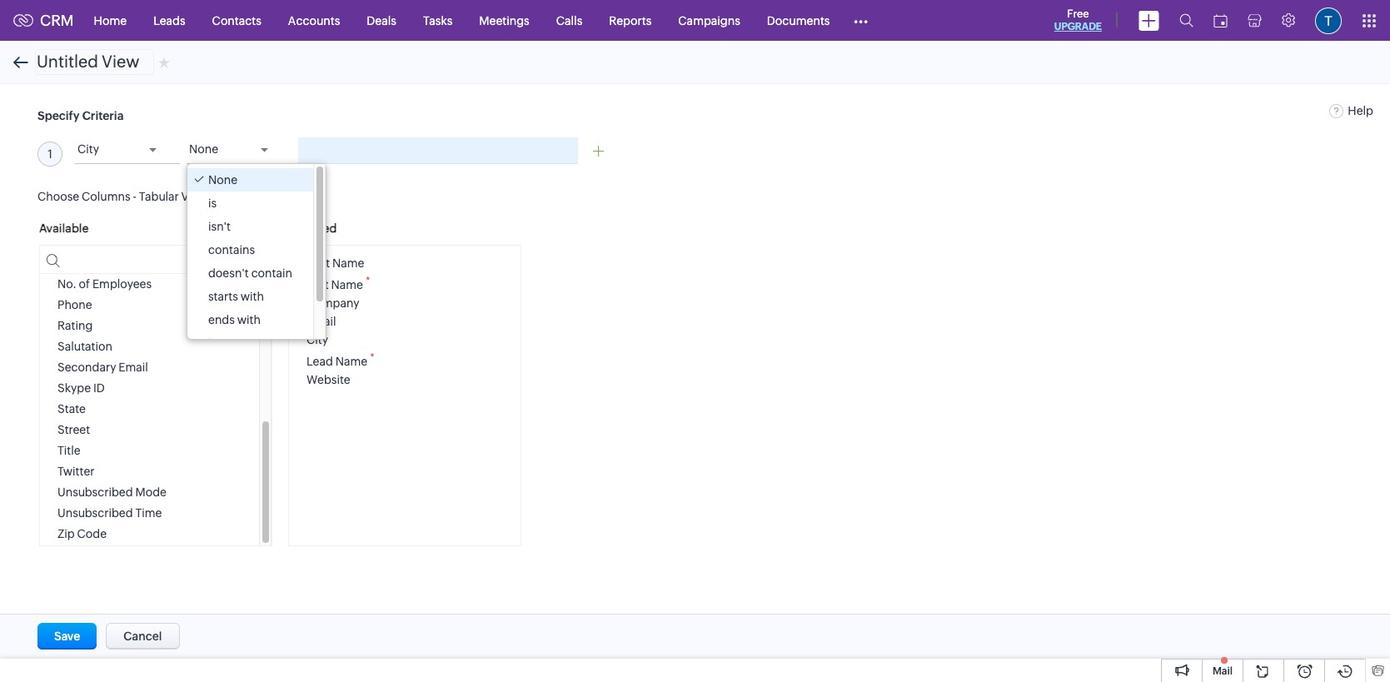 Task type: locate. For each thing, give the bounding box(es) containing it.
contain
[[251, 267, 292, 280]]

tasks link
[[410, 0, 466, 40]]

is left 'empty'
[[208, 337, 217, 350]]

0 vertical spatial *
[[366, 275, 370, 287]]

None submit
[[37, 623, 97, 650]]

email down company
[[307, 315, 336, 328]]

name up company
[[331, 278, 363, 292]]

is
[[208, 197, 217, 210], [208, 337, 217, 350]]

0 vertical spatial email
[[307, 315, 336, 328]]

1 vertical spatial unsubscribed
[[57, 507, 133, 520]]

first name last name *
[[307, 257, 370, 292]]

time
[[135, 507, 162, 520]]

1 vertical spatial is
[[208, 337, 217, 350]]

None text field
[[35, 49, 154, 75], [298, 137, 578, 164], [40, 246, 272, 274], [35, 49, 154, 75], [298, 137, 578, 164], [40, 246, 272, 274]]

search image
[[1180, 13, 1194, 27]]

choose columns - tabular view
[[37, 190, 208, 204]]

email right secondary
[[119, 361, 148, 374]]

code
[[77, 528, 107, 541]]

1 unsubscribed from the top
[[57, 486, 133, 499]]

city
[[77, 142, 99, 156], [307, 333, 328, 347]]

0 vertical spatial is
[[208, 197, 217, 210]]

with down the 'doesn't contain'
[[241, 290, 264, 303]]

tabular
[[139, 190, 179, 204]]

2 vertical spatial name
[[335, 355, 368, 368]]

no. of employees phone rating salutation secondary email skype id state street title twitter unsubscribed mode unsubscribed time zip code
[[57, 278, 167, 541]]

available
[[39, 222, 89, 235]]

lead
[[307, 355, 333, 368]]

is right view
[[208, 197, 217, 210]]

1 horizontal spatial email
[[307, 315, 336, 328]]

free
[[1067, 7, 1089, 20]]

1 vertical spatial email
[[119, 361, 148, 374]]

accounts link
[[275, 0, 353, 40]]

unsubscribed
[[57, 486, 133, 499], [57, 507, 133, 520]]

unsubscribed down twitter
[[57, 486, 133, 499]]

search element
[[1170, 0, 1204, 41]]

skype
[[57, 382, 91, 395]]

ends with
[[208, 313, 261, 327]]

criteria
[[82, 109, 124, 122]]

crm
[[40, 12, 74, 29]]

zip
[[57, 528, 75, 541]]

none up view
[[189, 142, 218, 156]]

0 horizontal spatial email
[[119, 361, 148, 374]]

is empty
[[208, 337, 254, 350]]

create menu element
[[1129, 0, 1170, 40]]

none
[[189, 142, 218, 156], [208, 173, 238, 187]]

0 vertical spatial none
[[189, 142, 218, 156]]

1 horizontal spatial city
[[307, 333, 328, 347]]

tree
[[187, 164, 326, 355]]

1 vertical spatial with
[[237, 313, 261, 327]]

tree containing none
[[187, 164, 326, 355]]

none down none "field"
[[208, 173, 238, 187]]

create menu image
[[1139, 10, 1160, 30]]

2 unsubscribed from the top
[[57, 507, 133, 520]]

* right lead
[[370, 352, 375, 363]]

mail
[[1213, 666, 1233, 677]]

of
[[79, 278, 90, 291]]

none inside "field"
[[189, 142, 218, 156]]

reports
[[609, 14, 652, 27]]

with up 'empty'
[[237, 313, 261, 327]]

first
[[307, 257, 330, 270]]

help link
[[1330, 104, 1374, 117]]

reports link
[[596, 0, 665, 40]]

2 is from the top
[[208, 337, 217, 350]]

name
[[332, 257, 364, 270], [331, 278, 363, 292], [335, 355, 368, 368]]

0 horizontal spatial city
[[77, 142, 99, 156]]

unsubscribed up code
[[57, 507, 133, 520]]

leads
[[153, 14, 185, 27]]

*
[[366, 275, 370, 287], [370, 352, 375, 363]]

city down criteria
[[77, 142, 99, 156]]

1 vertical spatial name
[[331, 278, 363, 292]]

name right first
[[332, 257, 364, 270]]

* right last
[[366, 275, 370, 287]]

isn't
[[208, 220, 231, 233]]

* inside company email city lead name *
[[370, 352, 375, 363]]

meetings link
[[466, 0, 543, 40]]

1 vertical spatial city
[[307, 333, 328, 347]]

calls link
[[543, 0, 596, 40]]

upgrade
[[1055, 21, 1102, 32]]

name up website
[[335, 355, 368, 368]]

twitter
[[57, 465, 95, 478]]

view
[[181, 190, 208, 204]]

1 vertical spatial *
[[370, 352, 375, 363]]

email
[[307, 315, 336, 328], [119, 361, 148, 374]]

None button
[[106, 623, 180, 650]]

phone
[[57, 299, 92, 312]]

profile image
[[1315, 7, 1342, 34]]

contains
[[208, 243, 255, 257]]

street
[[57, 423, 90, 437]]

choose
[[37, 190, 79, 204]]

meetings
[[479, 14, 530, 27]]

0 vertical spatial city
[[77, 142, 99, 156]]

1 is from the top
[[208, 197, 217, 210]]

0 vertical spatial with
[[241, 290, 264, 303]]

rating
[[57, 319, 93, 333]]

with
[[241, 290, 264, 303], [237, 313, 261, 327]]

city up lead
[[307, 333, 328, 347]]

calls
[[556, 14, 583, 27]]

is for is empty
[[208, 337, 217, 350]]

0 vertical spatial unsubscribed
[[57, 486, 133, 499]]



Task type: vqa. For each thing, say whether or not it's contained in the screenshot.
Remove sample data Link
no



Task type: describe. For each thing, give the bounding box(es) containing it.
starts
[[208, 290, 238, 303]]

help
[[1348, 104, 1374, 117]]

deals
[[367, 14, 396, 27]]

profile element
[[1305, 0, 1352, 40]]

company email city lead name *
[[307, 297, 375, 368]]

title
[[57, 444, 81, 458]]

selected
[[288, 222, 337, 235]]

no.
[[57, 278, 76, 291]]

ends
[[208, 313, 235, 327]]

specify
[[37, 109, 80, 122]]

last
[[307, 278, 329, 292]]

secondary
[[57, 361, 116, 374]]

0 vertical spatial name
[[332, 257, 364, 270]]

state
[[57, 403, 86, 416]]

contacts link
[[199, 0, 275, 40]]

leads link
[[140, 0, 199, 40]]

city inside field
[[77, 142, 99, 156]]

1 vertical spatial none
[[208, 173, 238, 187]]

doesn't
[[208, 267, 249, 280]]

website
[[307, 373, 351, 386]]

mode
[[135, 486, 167, 499]]

contacts
[[212, 14, 261, 27]]

campaigns
[[678, 14, 740, 27]]

accounts
[[288, 14, 340, 27]]

is for is
[[208, 197, 217, 210]]

email inside no. of employees phone rating salutation secondary email skype id state street title twitter unsubscribed mode unsubscribed time zip code
[[119, 361, 148, 374]]

-
[[133, 190, 136, 204]]

None field
[[187, 137, 292, 164]]

doesn't contain
[[208, 267, 292, 280]]

documents link
[[754, 0, 843, 40]]

tasks
[[423, 14, 453, 27]]

deals link
[[353, 0, 410, 40]]

empty
[[219, 337, 254, 350]]

starts with
[[208, 290, 264, 303]]

company
[[307, 297, 360, 310]]

campaigns link
[[665, 0, 754, 40]]

crm link
[[13, 12, 74, 29]]

with for ends with
[[237, 313, 261, 327]]

columns
[[82, 190, 131, 204]]

City field
[[75, 137, 180, 164]]

documents
[[767, 14, 830, 27]]

Other Modules field
[[843, 7, 879, 34]]

mark as favorite image
[[158, 55, 170, 69]]

city inside company email city lead name *
[[307, 333, 328, 347]]

home link
[[80, 0, 140, 40]]

help specify criteria
[[37, 104, 1374, 122]]

* inside first name last name *
[[366, 275, 370, 287]]

employees
[[92, 278, 152, 291]]

free upgrade
[[1055, 7, 1102, 32]]

email inside company email city lead name *
[[307, 315, 336, 328]]

home
[[94, 14, 127, 27]]

name inside company email city lead name *
[[335, 355, 368, 368]]

salutation
[[57, 340, 112, 354]]

calendar image
[[1214, 14, 1228, 27]]

with for starts with
[[241, 290, 264, 303]]

id
[[93, 382, 105, 395]]



